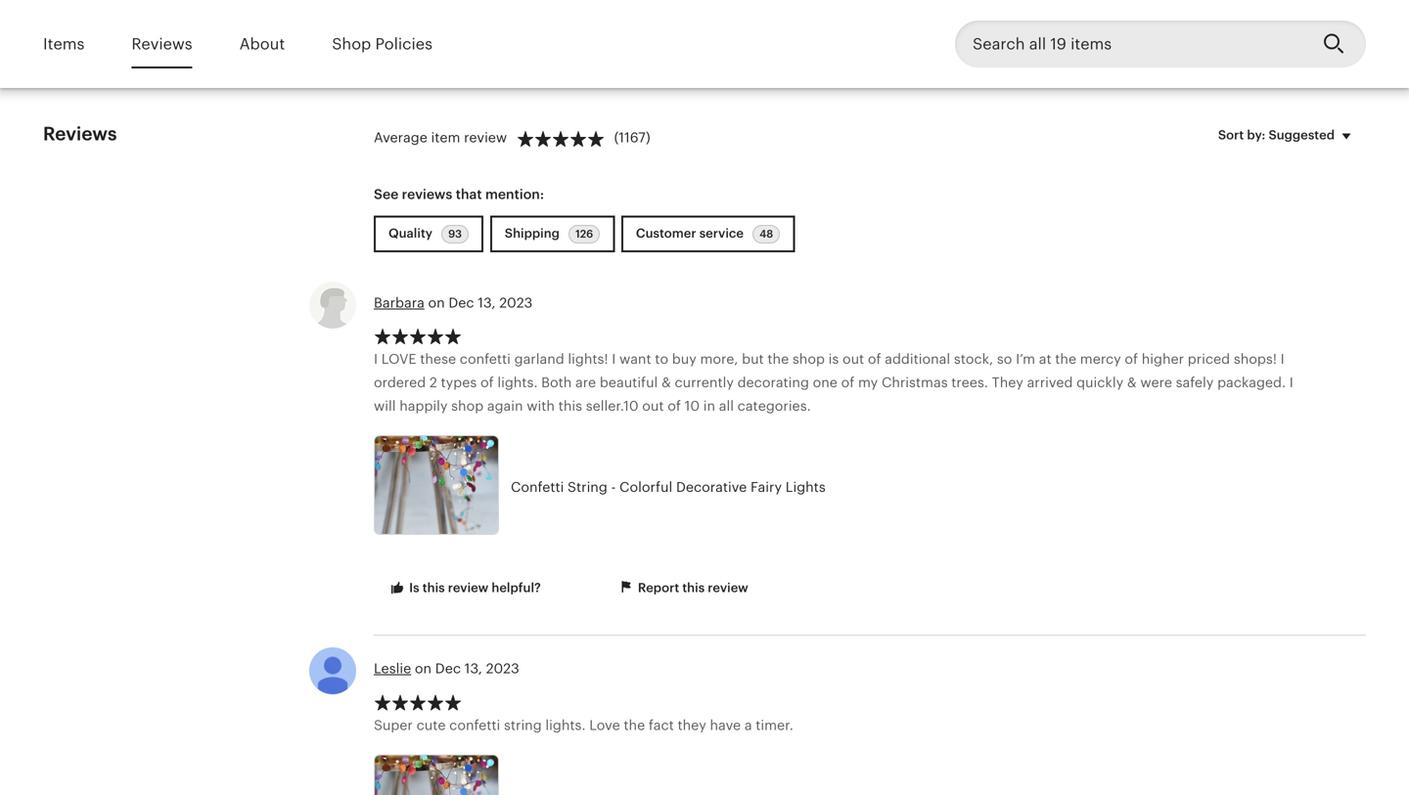 Task type: vqa. For each thing, say whether or not it's contained in the screenshot.
THE
yes



Task type: describe. For each thing, give the bounding box(es) containing it.
13, for leslie on dec 13, 2023
[[465, 661, 483, 677]]

arrived
[[1027, 375, 1073, 391]]

that
[[456, 186, 482, 202]]

a
[[745, 718, 752, 734]]

currently
[[675, 375, 734, 391]]

string
[[568, 480, 608, 496]]

decorating
[[738, 375, 809, 391]]

about link
[[239, 21, 285, 67]]

mercy
[[1081, 351, 1122, 367]]

of right types
[[481, 375, 494, 391]]

1 & from the left
[[662, 375, 671, 391]]

buy
[[672, 351, 697, 367]]

on for barbara
[[428, 295, 445, 311]]

stock,
[[954, 351, 994, 367]]

sort by: suggested button
[[1204, 115, 1373, 156]]

on for leslie
[[415, 661, 432, 677]]

christmas
[[882, 375, 948, 391]]

shipping
[[505, 226, 563, 241]]

string
[[504, 718, 542, 734]]

dec for leslie
[[435, 661, 461, 677]]

shop
[[332, 35, 371, 53]]

types
[[441, 375, 477, 391]]

priced
[[1188, 351, 1231, 367]]

1 vertical spatial out
[[642, 398, 664, 414]]

reviews
[[402, 186, 453, 202]]

1 vertical spatial confetti
[[449, 718, 501, 734]]

report this review button
[[603, 571, 763, 607]]

by:
[[1248, 128, 1266, 143]]

but
[[742, 351, 764, 367]]

1 vertical spatial shop
[[451, 398, 484, 414]]

packaged.
[[1218, 375, 1286, 391]]

i right packaged.
[[1290, 375, 1294, 391]]

average item review
[[374, 130, 507, 146]]

(1167)
[[614, 130, 651, 146]]

this for report this review
[[683, 581, 705, 596]]

2
[[430, 375, 437, 391]]

is
[[829, 351, 839, 367]]

timer.
[[756, 718, 794, 734]]

i love these confetti garland lights!  i want to buy more, but the shop is out of additional stock, so i'm at the mercy of higher priced shops!  i ordered 2 types of lights. both are beautiful & currently decorating one of my christmas trees.  they arrived quickly & were safely packaged.  i will happily shop again with this seller.10 out of 10 in all categories.
[[374, 351, 1294, 414]]

2 & from the left
[[1128, 375, 1137, 391]]

item
[[431, 130, 461, 146]]

barbara on dec 13, 2023
[[374, 295, 533, 311]]

one
[[813, 375, 838, 391]]

fairy
[[751, 480, 782, 496]]

helpful?
[[492, 581, 541, 596]]

shops!
[[1234, 351, 1277, 367]]

review for report this review
[[708, 581, 749, 596]]

have
[[710, 718, 741, 734]]

leslie
[[374, 661, 411, 677]]

customer service
[[636, 226, 747, 241]]

items
[[43, 35, 85, 53]]

items link
[[43, 21, 85, 67]]

my
[[858, 375, 878, 391]]

confetti string - colorful decorative fairy lights image
[[374, 755, 499, 796]]

48
[[760, 228, 774, 240]]

leslie on dec 13, 2023
[[374, 661, 520, 677]]

seller.10
[[586, 398, 639, 414]]

love
[[590, 718, 620, 734]]

service
[[700, 226, 744, 241]]

confetti
[[511, 480, 564, 496]]

to
[[655, 351, 669, 367]]

were
[[1141, 375, 1173, 391]]

confetti inside i love these confetti garland lights!  i want to buy more, but the shop is out of additional stock, so i'm at the mercy of higher priced shops!  i ordered 2 types of lights. both are beautiful & currently decorating one of my christmas trees.  they arrived quickly & were safely packaged.  i will happily shop again with this seller.10 out of 10 in all categories.
[[460, 351, 511, 367]]

both
[[542, 375, 572, 391]]

is
[[409, 581, 420, 596]]

quality
[[389, 226, 436, 241]]

so
[[997, 351, 1013, 367]]

super cute confetti string lights.  love the fact they have a timer.
[[374, 718, 794, 734]]

are
[[576, 375, 596, 391]]

sort by: suggested
[[1219, 128, 1335, 143]]

93
[[449, 228, 462, 240]]

review for average item review
[[464, 130, 507, 146]]

13, for barbara on dec 13, 2023
[[478, 295, 496, 311]]



Task type: locate. For each thing, give the bounding box(es) containing it.
lights
[[786, 480, 826, 496]]

dec for barbara
[[449, 295, 474, 311]]

0 horizontal spatial out
[[642, 398, 664, 414]]

report
[[638, 581, 680, 596]]

at
[[1039, 351, 1052, 367]]

leslie link
[[374, 661, 411, 677]]

of left "my"
[[842, 375, 855, 391]]

barbara
[[374, 295, 425, 311]]

with
[[527, 398, 555, 414]]

higher
[[1142, 351, 1185, 367]]

i right shops!
[[1281, 351, 1285, 367]]

0 vertical spatial out
[[843, 351, 865, 367]]

0 horizontal spatial shop
[[451, 398, 484, 414]]

review for is this review helpful?
[[448, 581, 489, 596]]

& left were
[[1128, 375, 1137, 391]]

0 vertical spatial on
[[428, 295, 445, 311]]

is this review helpful? button
[[374, 571, 556, 607]]

the left fact
[[624, 718, 645, 734]]

these
[[420, 351, 456, 367]]

0 vertical spatial 2023
[[499, 295, 533, 311]]

0 vertical spatial reviews
[[132, 35, 192, 53]]

1 horizontal spatial out
[[843, 351, 865, 367]]

reviews
[[132, 35, 192, 53], [43, 123, 117, 144]]

1 vertical spatial 2023
[[486, 661, 520, 677]]

decorative
[[676, 480, 747, 496]]

1 vertical spatial on
[[415, 661, 432, 677]]

on
[[428, 295, 445, 311], [415, 661, 432, 677]]

review left helpful?
[[448, 581, 489, 596]]

1 horizontal spatial shop
[[793, 351, 825, 367]]

out
[[843, 351, 865, 367], [642, 398, 664, 414]]

2023 up garland
[[499, 295, 533, 311]]

review right report
[[708, 581, 749, 596]]

1 horizontal spatial lights.
[[546, 718, 586, 734]]

1 horizontal spatial reviews
[[132, 35, 192, 53]]

1 horizontal spatial this
[[559, 398, 582, 414]]

0 horizontal spatial lights.
[[498, 375, 538, 391]]

2023 for barbara on dec 13, 2023
[[499, 295, 533, 311]]

lights. left love
[[546, 718, 586, 734]]

this inside button
[[423, 581, 445, 596]]

categories.
[[738, 398, 811, 414]]

126
[[576, 228, 593, 240]]

2023 up string
[[486, 661, 520, 677]]

garland
[[515, 351, 565, 367]]

i left love
[[374, 351, 378, 367]]

super
[[374, 718, 413, 734]]

cute
[[417, 718, 446, 734]]

this for is this review helpful?
[[423, 581, 445, 596]]

1 vertical spatial dec
[[435, 661, 461, 677]]

fact
[[649, 718, 674, 734]]

dec up these
[[449, 295, 474, 311]]

review right "item"
[[464, 130, 507, 146]]

0 vertical spatial lights.
[[498, 375, 538, 391]]

quickly
[[1077, 375, 1124, 391]]

i left want
[[612, 351, 616, 367]]

1 horizontal spatial the
[[768, 351, 789, 367]]

on right leslie link
[[415, 661, 432, 677]]

out down beautiful
[[642, 398, 664, 414]]

see reviews that mention:
[[374, 186, 544, 202]]

this down both
[[559, 398, 582, 414]]

2 horizontal spatial the
[[1056, 351, 1077, 367]]

trees.
[[952, 375, 989, 391]]

dec
[[449, 295, 474, 311], [435, 661, 461, 677]]

0 horizontal spatial the
[[624, 718, 645, 734]]

0 horizontal spatial &
[[662, 375, 671, 391]]

this inside i love these confetti garland lights!  i want to buy more, but the shop is out of additional stock, so i'm at the mercy of higher priced shops!  i ordered 2 types of lights. both are beautiful & currently decorating one of my christmas trees.  they arrived quickly & were safely packaged.  i will happily shop again with this seller.10 out of 10 in all categories.
[[559, 398, 582, 414]]

this
[[559, 398, 582, 414], [423, 581, 445, 596], [683, 581, 705, 596]]

the
[[768, 351, 789, 367], [1056, 351, 1077, 367], [624, 718, 645, 734]]

see
[[374, 186, 399, 202]]

0 vertical spatial shop
[[793, 351, 825, 367]]

customer
[[636, 226, 697, 241]]

shop
[[793, 351, 825, 367], [451, 398, 484, 414]]

about
[[239, 35, 285, 53]]

confetti string - colorful decorative fairy lights
[[511, 480, 826, 496]]

& down to
[[662, 375, 671, 391]]

13,
[[478, 295, 496, 311], [465, 661, 483, 677]]

safely
[[1176, 375, 1214, 391]]

will
[[374, 398, 396, 414]]

2023 for leslie on dec 13, 2023
[[486, 661, 520, 677]]

-
[[611, 480, 616, 496]]

1 horizontal spatial &
[[1128, 375, 1137, 391]]

0 horizontal spatial this
[[423, 581, 445, 596]]

shop left is
[[793, 351, 825, 367]]

all
[[719, 398, 734, 414]]

barbara link
[[374, 295, 425, 311]]

reviews link
[[132, 21, 192, 67]]

on right barbara link
[[428, 295, 445, 311]]

0 vertical spatial dec
[[449, 295, 474, 311]]

the up decorating
[[768, 351, 789, 367]]

i
[[374, 351, 378, 367], [612, 351, 616, 367], [1281, 351, 1285, 367], [1290, 375, 1294, 391]]

additional
[[885, 351, 951, 367]]

happily
[[400, 398, 448, 414]]

average
[[374, 130, 428, 146]]

of left 10
[[668, 398, 681, 414]]

Search all 19 items text field
[[955, 21, 1308, 68]]

more,
[[700, 351, 739, 367]]

they
[[992, 375, 1024, 391]]

lights. inside i love these confetti garland lights!  i want to buy more, but the shop is out of additional stock, so i'm at the mercy of higher priced shops!  i ordered 2 types of lights. both are beautiful & currently decorating one of my christmas trees.  they arrived quickly & were safely packaged.  i will happily shop again with this seller.10 out of 10 in all categories.
[[498, 375, 538, 391]]

0 horizontal spatial reviews
[[43, 123, 117, 144]]

of right mercy
[[1125, 351, 1139, 367]]

review
[[464, 130, 507, 146], [448, 581, 489, 596], [708, 581, 749, 596]]

suggested
[[1269, 128, 1335, 143]]

the right at on the top of the page
[[1056, 351, 1077, 367]]

lights. up again
[[498, 375, 538, 391]]

of
[[868, 351, 882, 367], [1125, 351, 1139, 367], [481, 375, 494, 391], [842, 375, 855, 391], [668, 398, 681, 414]]

2 horizontal spatial this
[[683, 581, 705, 596]]

confetti
[[460, 351, 511, 367], [449, 718, 501, 734]]

again
[[487, 398, 523, 414]]

review inside the is this review helpful? button
[[448, 581, 489, 596]]

this right is
[[423, 581, 445, 596]]

lights.
[[498, 375, 538, 391], [546, 718, 586, 734]]

dec right leslie link
[[435, 661, 461, 677]]

review inside report this review "button"
[[708, 581, 749, 596]]

confetti string - colorful decorative fairy lights link
[[374, 436, 1147, 540]]

of up "my"
[[868, 351, 882, 367]]

want
[[620, 351, 652, 367]]

0 vertical spatial 13,
[[478, 295, 496, 311]]

i'm
[[1016, 351, 1036, 367]]

this inside "button"
[[683, 581, 705, 596]]

0 vertical spatial confetti
[[460, 351, 511, 367]]

is this review helpful?
[[406, 581, 541, 596]]

1 vertical spatial reviews
[[43, 123, 117, 144]]

love
[[382, 351, 417, 367]]

shop policies
[[332, 35, 433, 53]]

shop down types
[[451, 398, 484, 414]]

colorful
[[620, 480, 673, 496]]

they
[[678, 718, 707, 734]]

mention:
[[486, 186, 544, 202]]

this right report
[[683, 581, 705, 596]]

2023
[[499, 295, 533, 311], [486, 661, 520, 677]]

in
[[704, 398, 716, 414]]

policies
[[375, 35, 433, 53]]

shop policies link
[[332, 21, 433, 67]]

out right is
[[843, 351, 865, 367]]

lights!
[[568, 351, 608, 367]]

sort
[[1219, 128, 1244, 143]]

10
[[685, 398, 700, 414]]

confetti up types
[[460, 351, 511, 367]]

beautiful
[[600, 375, 658, 391]]

confetti right cute
[[449, 718, 501, 734]]

report this review
[[635, 581, 749, 596]]

1 vertical spatial 13,
[[465, 661, 483, 677]]

1 vertical spatial lights.
[[546, 718, 586, 734]]



